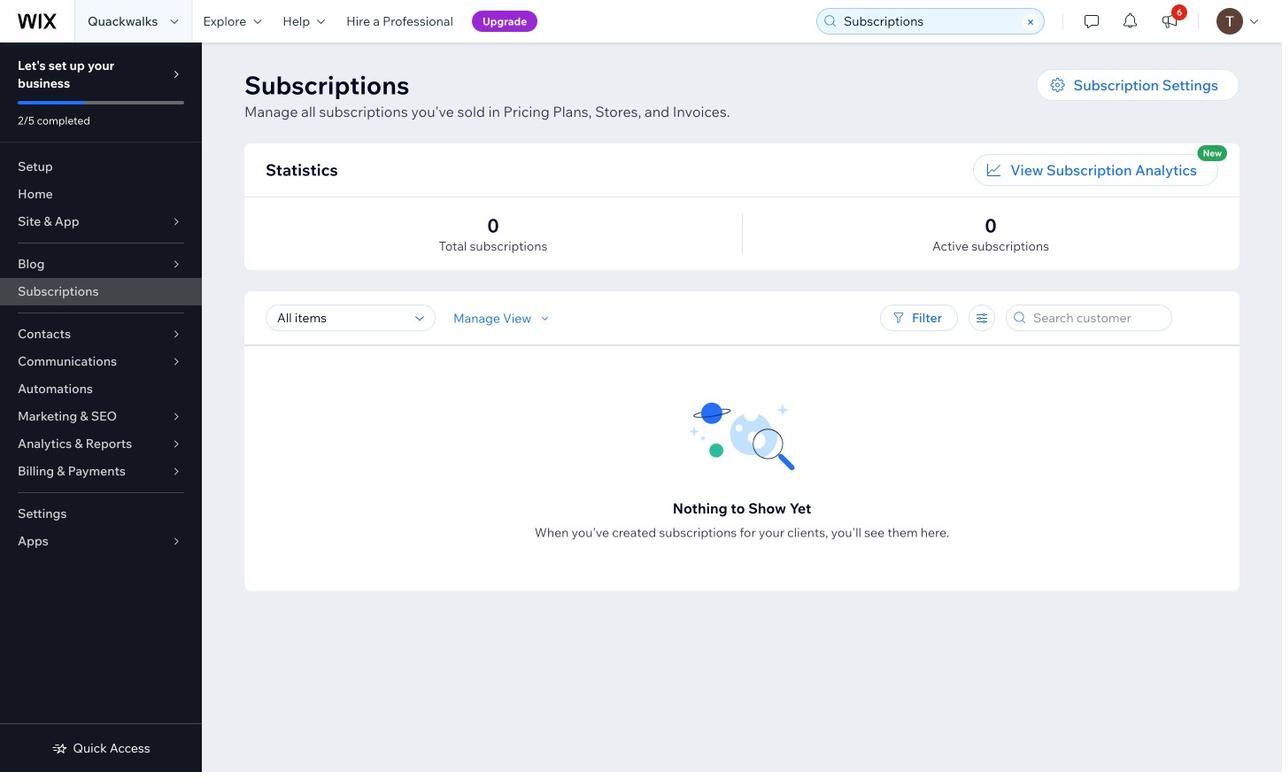 Task type: locate. For each thing, give the bounding box(es) containing it.
sidebar element
[[0, 43, 202, 773]]

Search customer field
[[1029, 306, 1167, 330]]



Task type: describe. For each thing, give the bounding box(es) containing it.
Search... field
[[839, 9, 1021, 34]]

Unsaved view field
[[272, 306, 410, 330]]



Task type: vqa. For each thing, say whether or not it's contained in the screenshot.
UNSAVED VIEW field
yes



